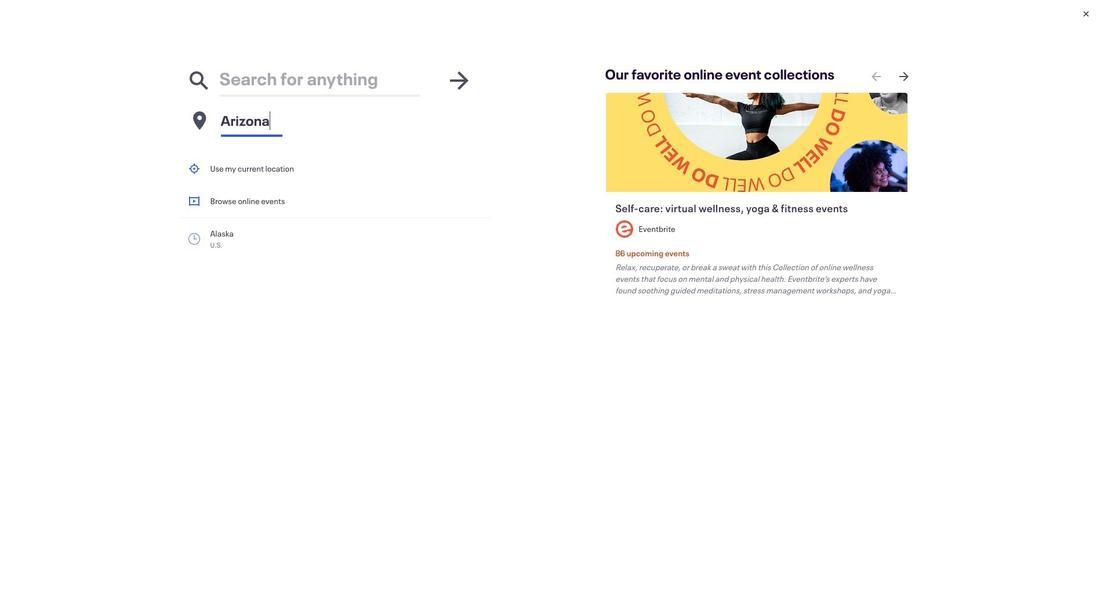 Task type: vqa. For each thing, say whether or not it's contained in the screenshot.
Run Search icon
yes



Task type: locate. For each thing, give the bounding box(es) containing it.
None text field
[[221, 104, 488, 137]]

menu
[[180, 152, 490, 260]]

sign up element
[[1059, 12, 1087, 23]]

alert dialog
[[0, 0, 1101, 600]]



Task type: describe. For each thing, give the bounding box(es) containing it.
arrow right chunky_svg image
[[898, 70, 911, 84]]

Search for anything search field
[[220, 60, 420, 97]]

run search image
[[445, 67, 473, 95]]

collection image for self-care: virtual wellness, yoga & fitness events image
[[607, 93, 908, 193]]

arrow left chunky_svg image
[[870, 70, 884, 84]]



